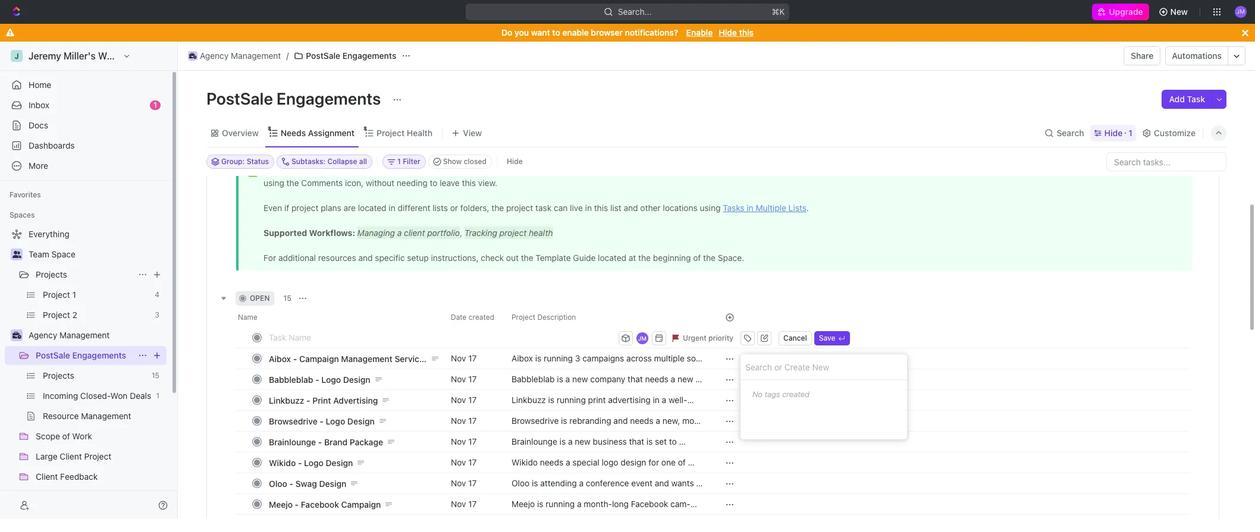 Task type: describe. For each thing, give the bounding box(es) containing it.
save button
[[814, 331, 850, 345]]

management inside tree
[[59, 330, 110, 340]]

- for linkbuzz
[[306, 395, 310, 405]]

team
[[29, 249, 49, 259]]

tags
[[765, 390, 780, 399]]

1 vertical spatial agency management link
[[29, 326, 164, 345]]

ern
[[512, 427, 524, 437]]

browser
[[591, 27, 623, 37]]

favorites
[[10, 190, 41, 199]]

0 vertical spatial postsale
[[306, 51, 340, 61]]

no tags created
[[752, 390, 810, 399]]

1 vertical spatial campaign
[[341, 499, 381, 509]]

user group image
[[12, 251, 21, 258]]

projects link
[[36, 265, 133, 284]]

home link
[[5, 76, 167, 95]]

creation.
[[652, 406, 685, 416]]

assignment
[[308, 128, 355, 138]]

needs assignment
[[281, 128, 355, 138]]

0 vertical spatial management
[[231, 51, 281, 61]]

save
[[819, 333, 835, 342]]

rebranding
[[569, 416, 611, 426]]

well-
[[669, 395, 687, 405]]

is for rebranding
[[561, 416, 567, 426]]

projects
[[36, 269, 67, 280]]

needs assignment link
[[278, 125, 355, 141]]

design for wikido - logo design
[[326, 458, 353, 468]]

of
[[678, 457, 686, 467]]

browsedrive - logo design
[[269, 416, 375, 426]]

no
[[752, 390, 763, 399]]

cancel button
[[779, 331, 812, 345]]

1 horizontal spatial agency management
[[200, 51, 281, 61]]

needs
[[281, 128, 306, 138]]

Search tasks... text field
[[1107, 153, 1226, 171]]

and inside browsedrive is rebranding and needs a new, mod ern logo.
[[613, 416, 628, 426]]

needs inside linkbuzz is running print advertising in a well- known magazine and needs content creation.
[[595, 406, 618, 416]]

meejo - facebook campaign link
[[266, 496, 441, 513]]

15
[[283, 294, 291, 303]]

favorites button
[[5, 188, 46, 202]]

new,
[[662, 416, 680, 426]]

a inside wikido needs a special logo design for one of their sub-brands.
[[566, 457, 570, 467]]

design for oloo - swag design
[[319, 479, 346, 489]]

wikido needs a special logo design for one of their sub-brands.
[[512, 457, 688, 478]]

brainlounge - brand package link
[[266, 433, 441, 451]]

Task Name text field
[[269, 328, 616, 347]]

content
[[620, 406, 650, 416]]

design
[[621, 457, 646, 467]]

spaces
[[10, 211, 35, 219]]

Search or Create New text field
[[741, 354, 907, 380]]

automations
[[1172, 51, 1222, 61]]

business time image inside tree
[[12, 332, 21, 339]]

share
[[1131, 51, 1154, 61]]

browsedrive for browsedrive - logo design
[[269, 416, 317, 426]]

customize button
[[1138, 125, 1199, 141]]

print
[[312, 395, 331, 405]]

advertising
[[333, 395, 378, 405]]

inbox
[[29, 100, 49, 110]]

open
[[250, 294, 270, 303]]

browsedrive is rebranding and needs a new, mod ern logo.
[[512, 416, 703, 437]]

brainlounge
[[269, 437, 316, 447]]

cancel
[[783, 333, 807, 342]]

search...
[[618, 7, 652, 17]]

in
[[653, 395, 660, 405]]

project health
[[377, 128, 433, 138]]

running
[[557, 395, 586, 405]]

- for brainlounge
[[318, 437, 322, 447]]

created
[[782, 390, 810, 399]]

swag
[[295, 479, 317, 489]]

known
[[512, 406, 537, 416]]

0 vertical spatial postsale engagements
[[306, 51, 396, 61]]

do
[[501, 27, 512, 37]]

1 inside sidebar navigation
[[153, 101, 157, 109]]

dashboards link
[[5, 136, 167, 155]]

is for running
[[548, 395, 554, 405]]

engagements inside tree
[[72, 350, 126, 360]]

brands.
[[549, 468, 578, 478]]

needs inside wikido needs a special logo design for one of their sub-brands.
[[540, 457, 563, 467]]

do you want to enable browser notifications? enable hide this
[[501, 27, 754, 37]]

- for browsedrive
[[320, 416, 324, 426]]

oloo - swag design
[[269, 479, 346, 489]]

browsedrive is rebranding and needs a new, mod ern logo. button
[[504, 410, 711, 437]]

wikido for wikido - logo design
[[269, 458, 296, 468]]

meejo
[[269, 499, 293, 509]]

design for babbleblab - logo design
[[343, 374, 370, 385]]

docs
[[29, 120, 48, 130]]

1 horizontal spatial postsale engagements link
[[291, 49, 399, 63]]

meejo - facebook campaign
[[269, 499, 381, 509]]

team space link
[[29, 245, 164, 264]]

postsale inside tree
[[36, 350, 70, 360]]

special
[[572, 457, 599, 467]]

linkbuzz is running print advertising in a well- known magazine and needs content creation. button
[[504, 390, 711, 416]]

hide 1
[[1104, 128, 1132, 138]]

- for aibox
[[293, 354, 297, 364]]

brand
[[324, 437, 348, 447]]

wikido - logo design
[[269, 458, 353, 468]]

their
[[512, 468, 529, 478]]

babbleblab - logo design link
[[266, 371, 441, 388]]

/
[[286, 51, 289, 61]]

1 vertical spatial engagements
[[277, 89, 381, 108]]

docs link
[[5, 116, 167, 135]]

services
[[395, 354, 428, 364]]

notifications?
[[625, 27, 678, 37]]

1 vertical spatial postsale engagements
[[206, 89, 384, 108]]



Task type: locate. For each thing, give the bounding box(es) containing it.
2 horizontal spatial management
[[341, 354, 392, 364]]

- up print
[[315, 374, 319, 385]]

1 vertical spatial a
[[656, 416, 660, 426]]

0 vertical spatial campaign
[[299, 354, 339, 364]]

wikido
[[512, 457, 538, 467], [269, 458, 296, 468]]

agency management link
[[185, 49, 284, 63], [29, 326, 164, 345]]

1 vertical spatial postsale
[[206, 89, 273, 108]]

hide inside button
[[507, 157, 523, 166]]

- right aibox
[[293, 354, 297, 364]]

this
[[739, 27, 754, 37]]

design down brand
[[326, 458, 353, 468]]

1 vertical spatial business time image
[[12, 332, 21, 339]]

- down print
[[320, 416, 324, 426]]

tree inside sidebar navigation
[[5, 225, 167, 519]]

1 vertical spatial logo
[[326, 416, 345, 426]]

hide for hide 1
[[1104, 128, 1123, 138]]

oloo - swag design link
[[266, 475, 441, 492]]

1 horizontal spatial wikido
[[512, 457, 538, 467]]

1 vertical spatial hide
[[1104, 128, 1123, 138]]

and down advertising
[[613, 416, 628, 426]]

2 horizontal spatial a
[[662, 395, 666, 405]]

- for oloo
[[289, 479, 293, 489]]

2 vertical spatial logo
[[304, 458, 323, 468]]

campaign down oloo - swag design link
[[341, 499, 381, 509]]

0 horizontal spatial a
[[566, 457, 570, 467]]

overview
[[222, 128, 259, 138]]

you
[[515, 27, 529, 37]]

0 horizontal spatial is
[[548, 395, 554, 405]]

hide button
[[502, 155, 527, 169]]

2 vertical spatial postsale
[[36, 350, 70, 360]]

-
[[293, 354, 297, 364], [315, 374, 319, 385], [306, 395, 310, 405], [320, 416, 324, 426], [318, 437, 322, 447], [298, 458, 302, 468], [289, 479, 293, 489], [295, 499, 299, 509]]

add task button
[[1162, 90, 1212, 109]]

task
[[1187, 94, 1205, 104]]

hide for hide
[[507, 157, 523, 166]]

is up magazine
[[548, 395, 554, 405]]

agency
[[200, 51, 229, 61], [29, 330, 57, 340]]

design
[[343, 374, 370, 385], [347, 416, 375, 426], [326, 458, 353, 468], [319, 479, 346, 489]]

1 horizontal spatial agency management link
[[185, 49, 284, 63]]

upgrade
[[1109, 7, 1143, 17]]

2 vertical spatial hide
[[507, 157, 523, 166]]

and inside linkbuzz is running print advertising in a well- known magazine and needs content creation.
[[578, 406, 592, 416]]

0 horizontal spatial agency
[[29, 330, 57, 340]]

linkbuzz up known
[[512, 395, 546, 405]]

1 horizontal spatial postsale
[[206, 89, 273, 108]]

magazine
[[539, 406, 576, 416]]

overview link
[[219, 125, 259, 141]]

0 horizontal spatial agency management
[[29, 330, 110, 340]]

campaign up 'babbleblab - logo design'
[[299, 354, 339, 364]]

a up brands.
[[566, 457, 570, 467]]

and down "print"
[[578, 406, 592, 416]]

- up swag
[[298, 458, 302, 468]]

to
[[552, 27, 560, 37]]

for
[[648, 457, 659, 467]]

project
[[377, 128, 405, 138]]

0 horizontal spatial wikido
[[269, 458, 296, 468]]

1 horizontal spatial a
[[656, 416, 660, 426]]

campaign
[[299, 354, 339, 364], [341, 499, 381, 509]]

0 horizontal spatial campaign
[[299, 354, 339, 364]]

2 horizontal spatial postsale
[[306, 51, 340, 61]]

linkbuzz - print advertising
[[269, 395, 378, 405]]

is inside linkbuzz is running print advertising in a well- known magazine and needs content creation.
[[548, 395, 554, 405]]

browsedrive up logo.
[[512, 416, 559, 426]]

2 vertical spatial management
[[341, 354, 392, 364]]

logo
[[321, 374, 341, 385], [326, 416, 345, 426], [304, 458, 323, 468]]

0 vertical spatial 1
[[153, 101, 157, 109]]

needs up sub-
[[540, 457, 563, 467]]

0 horizontal spatial postsale
[[36, 350, 70, 360]]

browsedrive inside browsedrive is rebranding and needs a new, mod ern logo.
[[512, 416, 559, 426]]

1 vertical spatial agency
[[29, 330, 57, 340]]

⌘k
[[772, 7, 785, 17]]

- left brand
[[318, 437, 322, 447]]

- right oloo
[[289, 479, 293, 489]]

0 vertical spatial engagements
[[343, 51, 396, 61]]

0 horizontal spatial business time image
[[12, 332, 21, 339]]

2 horizontal spatial needs
[[630, 416, 653, 426]]

0 horizontal spatial agency management link
[[29, 326, 164, 345]]

linkbuzz down "babbleblab"
[[269, 395, 304, 405]]

1 vertical spatial 1
[[1128, 128, 1132, 138]]

team space
[[29, 249, 75, 259]]

agency management
[[200, 51, 281, 61], [29, 330, 110, 340]]

wikido up oloo
[[269, 458, 296, 468]]

0 horizontal spatial and
[[578, 406, 592, 416]]

logo up brand
[[326, 416, 345, 426]]

linkbuzz for linkbuzz - print advertising
[[269, 395, 304, 405]]

1 vertical spatial is
[[561, 416, 567, 426]]

is inside browsedrive is rebranding and needs a new, mod ern logo.
[[561, 416, 567, 426]]

agency inside tree
[[29, 330, 57, 340]]

0 horizontal spatial 1
[[153, 101, 157, 109]]

0 horizontal spatial needs
[[540, 457, 563, 467]]

- for meejo
[[295, 499, 299, 509]]

logo for babbleblab
[[321, 374, 341, 385]]

1 horizontal spatial and
[[613, 416, 628, 426]]

logo.
[[526, 427, 545, 437]]

share button
[[1124, 46, 1161, 65]]

logo up "linkbuzz - print advertising"
[[321, 374, 341, 385]]

dashboards
[[29, 140, 75, 150]]

0 horizontal spatial linkbuzz
[[269, 395, 304, 405]]

is down running
[[561, 416, 567, 426]]

wikido needs a special logo design for one of their sub-brands. button
[[504, 452, 711, 478]]

want
[[531, 27, 550, 37]]

1 horizontal spatial business time image
[[189, 53, 196, 59]]

0 horizontal spatial hide
[[507, 157, 523, 166]]

browsedrive up brainlounge
[[269, 416, 317, 426]]

aibox - campaign management services link
[[266, 350, 441, 367]]

design up the meejo - facebook campaign
[[319, 479, 346, 489]]

project health link
[[374, 125, 433, 141]]

0 horizontal spatial browsedrive
[[269, 416, 317, 426]]

0 horizontal spatial management
[[59, 330, 110, 340]]

a inside linkbuzz is running print advertising in a well- known magazine and needs content creation.
[[662, 395, 666, 405]]

postsale engagements inside sidebar navigation
[[36, 350, 126, 360]]

upgrade link
[[1092, 4, 1149, 20]]

0 vertical spatial hide
[[719, 27, 737, 37]]

browsedrive - logo design link
[[266, 412, 441, 430]]

a right in
[[662, 395, 666, 405]]

space
[[52, 249, 75, 259]]

and
[[578, 406, 592, 416], [613, 416, 628, 426]]

aibox - campaign management services
[[269, 354, 428, 364]]

a inside browsedrive is rebranding and needs a new, mod ern logo.
[[656, 416, 660, 426]]

- inside "link"
[[318, 437, 322, 447]]

advertising
[[608, 395, 651, 405]]

- left print
[[306, 395, 310, 405]]

1 horizontal spatial 1
[[1128, 128, 1132, 138]]

is
[[548, 395, 554, 405], [561, 416, 567, 426]]

0 horizontal spatial postsale engagements link
[[36, 346, 133, 365]]

business time image inside agency management link
[[189, 53, 196, 59]]

sub-
[[531, 468, 549, 478]]

business time image
[[189, 53, 196, 59], [12, 332, 21, 339]]

customize
[[1154, 128, 1196, 138]]

1 vertical spatial management
[[59, 330, 110, 340]]

logo
[[602, 457, 618, 467]]

linkbuzz for linkbuzz is running print advertising in a well- known magazine and needs content creation.
[[512, 395, 546, 405]]

0 vertical spatial postsale engagements link
[[291, 49, 399, 63]]

linkbuzz - print advertising link
[[266, 392, 441, 409]]

wikido - logo design link
[[266, 454, 441, 471]]

1 horizontal spatial linkbuzz
[[512, 395, 546, 405]]

needs inside browsedrive is rebranding and needs a new, mod ern logo.
[[630, 416, 653, 426]]

logo for wikido
[[304, 458, 323, 468]]

tree
[[5, 225, 167, 519]]

1 horizontal spatial needs
[[595, 406, 618, 416]]

needs down advertising
[[630, 416, 653, 426]]

0 vertical spatial agency management link
[[185, 49, 284, 63]]

postsale engagements
[[306, 51, 396, 61], [206, 89, 384, 108], [36, 350, 126, 360]]

add task
[[1169, 94, 1205, 104]]

babbleblab
[[269, 374, 313, 385]]

a
[[662, 395, 666, 405], [656, 416, 660, 426], [566, 457, 570, 467]]

0 vertical spatial business time image
[[189, 53, 196, 59]]

home
[[29, 80, 51, 90]]

0 vertical spatial a
[[662, 395, 666, 405]]

enable
[[562, 27, 589, 37]]

logo for browsedrive
[[326, 416, 345, 426]]

0 vertical spatial is
[[548, 395, 554, 405]]

health
[[407, 128, 433, 138]]

1 vertical spatial postsale engagements link
[[36, 346, 133, 365]]

wikido inside wikido needs a special logo design for one of their sub-brands.
[[512, 457, 538, 467]]

2 horizontal spatial hide
[[1104, 128, 1123, 138]]

add
[[1169, 94, 1185, 104]]

sidebar navigation
[[0, 42, 178, 519]]

2 vertical spatial postsale engagements
[[36, 350, 126, 360]]

- right 'meejo'
[[295, 499, 299, 509]]

facebook
[[301, 499, 339, 509]]

search
[[1057, 128, 1084, 138]]

design down advertising
[[347, 416, 375, 426]]

- for wikido
[[298, 458, 302, 468]]

1 horizontal spatial agency
[[200, 51, 229, 61]]

browsedrive for browsedrive is rebranding and needs a new, mod ern logo.
[[512, 416, 559, 426]]

0 vertical spatial logo
[[321, 374, 341, 385]]

postsale engagements link
[[291, 49, 399, 63], [36, 346, 133, 365]]

0 vertical spatial agency management
[[200, 51, 281, 61]]

wikido for wikido needs a special logo design for one of their sub-brands.
[[512, 457, 538, 467]]

2 vertical spatial engagements
[[72, 350, 126, 360]]

1 vertical spatial agency management
[[29, 330, 110, 340]]

design up advertising
[[343, 374, 370, 385]]

a left new,
[[656, 416, 660, 426]]

one
[[661, 457, 676, 467]]

logo up oloo - swag design
[[304, 458, 323, 468]]

tree containing team space
[[5, 225, 167, 519]]

1 horizontal spatial is
[[561, 416, 567, 426]]

wikido up the "their"
[[512, 457, 538, 467]]

babbleblab - logo design
[[269, 374, 370, 385]]

- for babbleblab
[[315, 374, 319, 385]]

linkbuzz inside linkbuzz is running print advertising in a well- known magazine and needs content creation.
[[512, 395, 546, 405]]

1
[[153, 101, 157, 109], [1128, 128, 1132, 138]]

linkbuzz is running print advertising in a well- known magazine and needs content creation.
[[512, 395, 687, 416]]

1 horizontal spatial hide
[[719, 27, 737, 37]]

1 horizontal spatial campaign
[[341, 499, 381, 509]]

2 vertical spatial a
[[566, 457, 570, 467]]

1 horizontal spatial management
[[231, 51, 281, 61]]

0 vertical spatial agency
[[200, 51, 229, 61]]

new button
[[1154, 2, 1195, 21]]

automations button
[[1166, 47, 1228, 65]]

agency management inside tree
[[29, 330, 110, 340]]

wikido inside wikido - logo design link
[[269, 458, 296, 468]]

needs down "print"
[[595, 406, 618, 416]]

1 horizontal spatial browsedrive
[[512, 416, 559, 426]]

design for browsedrive - logo design
[[347, 416, 375, 426]]



